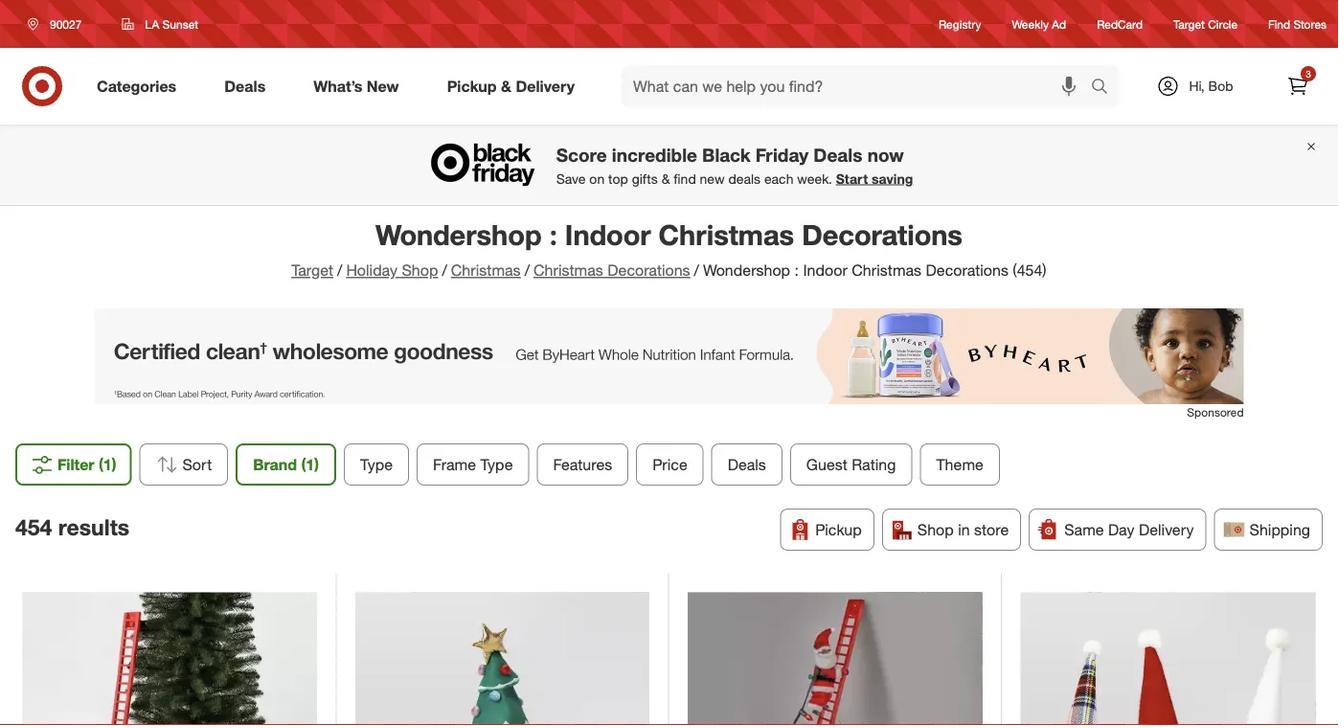 Task type: describe. For each thing, give the bounding box(es) containing it.
day
[[1109, 520, 1135, 539]]

decorations up advertisement region
[[608, 261, 690, 280]]

redcard link
[[1097, 16, 1143, 32]]

pickup for pickup
[[816, 520, 862, 539]]

what's new
[[314, 77, 399, 95]]

delivery for same day delivery
[[1139, 520, 1194, 539]]

filter (1)
[[57, 455, 116, 474]]

christmas down saving
[[852, 261, 922, 280]]

search button
[[1083, 65, 1129, 111]]

What can we help you find? suggestions appear below search field
[[622, 65, 1096, 107]]

0 horizontal spatial :
[[550, 217, 557, 251]]

wondershop : indoor christmas decorations target / holiday shop / christmas / christmas decorations / wondershop : indoor christmas decorations (454)
[[292, 217, 1047, 280]]

deals
[[729, 170, 761, 187]]

la sunset
[[145, 17, 198, 31]]

454 results
[[15, 514, 129, 541]]

type inside type button
[[360, 455, 393, 474]]

guest rating
[[807, 455, 896, 474]]

& inside score incredible black friday deals now save on top gifts & find new deals each week. start saving
[[662, 170, 670, 187]]

pickup button
[[780, 509, 874, 551]]

christmas down new
[[659, 217, 794, 251]]

features button
[[537, 444, 629, 486]]

1 vertical spatial wondershop
[[703, 261, 791, 280]]

sort
[[183, 455, 212, 474]]

theme button
[[920, 444, 1000, 486]]

features
[[553, 455, 612, 474]]

3 / from the left
[[525, 261, 530, 280]]

1 vertical spatial :
[[795, 261, 799, 280]]

gifts
[[632, 170, 658, 187]]

sort button
[[139, 444, 228, 486]]

bob
[[1209, 78, 1234, 94]]

1 / from the left
[[337, 261, 342, 280]]

decorations down saving
[[802, 217, 963, 251]]

save
[[556, 170, 586, 187]]

categories link
[[80, 65, 200, 107]]

same day delivery button
[[1029, 509, 1207, 551]]

deals for deals button
[[728, 455, 766, 474]]

shipping
[[1250, 520, 1311, 539]]

pickup & delivery link
[[431, 65, 599, 107]]

frame type
[[433, 455, 513, 474]]

brand
[[253, 455, 297, 474]]

theme
[[936, 455, 984, 474]]

search
[[1083, 79, 1129, 97]]

holiday
[[346, 261, 398, 280]]

target inside wondershop : indoor christmas decorations target / holiday shop / christmas / christmas decorations / wondershop : indoor christmas decorations (454)
[[292, 261, 333, 280]]

type button
[[344, 444, 409, 486]]

each
[[764, 170, 794, 187]]

guest
[[807, 455, 848, 474]]

what's new link
[[297, 65, 423, 107]]

deals button
[[712, 444, 783, 486]]

circle
[[1208, 17, 1238, 31]]

filter
[[57, 455, 94, 474]]

christmas right "holiday shop" link
[[451, 261, 521, 280]]

same
[[1065, 520, 1104, 539]]

on
[[590, 170, 605, 187]]

pickup & delivery
[[447, 77, 575, 95]]

shipping button
[[1214, 509, 1323, 551]]

advertisement region
[[94, 308, 1244, 404]]

4 / from the left
[[694, 261, 699, 280]]

black
[[702, 144, 751, 166]]

stores
[[1294, 17, 1327, 31]]

categories
[[97, 77, 176, 95]]

(454)
[[1013, 261, 1047, 280]]

find
[[674, 170, 696, 187]]

holiday shop link
[[346, 261, 438, 280]]

(1) for brand (1)
[[301, 455, 319, 474]]

(1) for filter (1)
[[99, 455, 116, 474]]

frame
[[433, 455, 476, 474]]

find stores link
[[1269, 16, 1327, 32]]

incredible
[[612, 144, 697, 166]]

brand (1)
[[253, 455, 319, 474]]

shop inside wondershop : indoor christmas decorations target / holiday shop / christmas / christmas decorations / wondershop : indoor christmas decorations (454)
[[402, 261, 438, 280]]

90027
[[50, 17, 82, 31]]

weekly ad
[[1012, 17, 1067, 31]]



Task type: locate. For each thing, give the bounding box(es) containing it.
1 (1) from the left
[[99, 455, 116, 474]]

2 / from the left
[[442, 261, 447, 280]]

week.
[[797, 170, 832, 187]]

indoor up christmas decorations link
[[565, 217, 651, 251]]

delivery up score
[[516, 77, 575, 95]]

/ right christmas 'link'
[[525, 261, 530, 280]]

2 vertical spatial deals
[[728, 455, 766, 474]]

price button
[[636, 444, 704, 486]]

pickup right new
[[447, 77, 497, 95]]

3pc fabric gnome christmas figurine set - wondershop™ white/red image
[[1021, 593, 1316, 725], [1021, 593, 1316, 725]]

hi,
[[1189, 78, 1205, 94]]

(1) right filter
[[99, 455, 116, 474]]

large climbing santa decorative christmas figurine red - wondershop™ image
[[23, 593, 317, 725], [23, 593, 317, 725], [688, 593, 982, 725], [688, 593, 982, 725]]

score
[[556, 144, 607, 166]]

target
[[1174, 17, 1205, 31], [292, 261, 333, 280]]

delivery right day
[[1139, 520, 1194, 539]]

/ right target link
[[337, 261, 342, 280]]

: down week.
[[795, 261, 799, 280]]

1 horizontal spatial shop
[[918, 520, 954, 539]]

0 horizontal spatial target
[[292, 261, 333, 280]]

now
[[868, 144, 904, 166]]

type left frame
[[360, 455, 393, 474]]

delivery inside 'link'
[[516, 77, 575, 95]]

delivery inside button
[[1139, 520, 1194, 539]]

2 type from the left
[[480, 455, 513, 474]]

shop inside button
[[918, 520, 954, 539]]

1 horizontal spatial wondershop
[[703, 261, 791, 280]]

weekly ad link
[[1012, 16, 1067, 32]]

shop left in
[[918, 520, 954, 539]]

deals link
[[208, 65, 290, 107]]

3
[[1306, 68, 1311, 80]]

1 type from the left
[[360, 455, 393, 474]]

pickup inside 'link'
[[447, 77, 497, 95]]

shop in store button
[[882, 509, 1021, 551]]

results
[[58, 514, 129, 541]]

type right frame
[[480, 455, 513, 474]]

score incredible black friday deals now save on top gifts & find new deals each week. start saving
[[556, 144, 913, 187]]

la
[[145, 17, 159, 31]]

90027 button
[[15, 7, 102, 41]]

deals
[[224, 77, 266, 95], [814, 144, 863, 166], [728, 455, 766, 474]]

christmas decorations link
[[534, 261, 690, 280]]

:
[[550, 217, 557, 251], [795, 261, 799, 280]]

1 horizontal spatial target
[[1174, 17, 1205, 31]]

2 (1) from the left
[[301, 455, 319, 474]]

0 vertical spatial wondershop
[[376, 217, 542, 251]]

0 vertical spatial pickup
[[447, 77, 497, 95]]

type
[[360, 455, 393, 474], [480, 455, 513, 474]]

3 link
[[1277, 65, 1319, 107]]

shop
[[402, 261, 438, 280], [918, 520, 954, 539]]

(1)
[[99, 455, 116, 474], [301, 455, 319, 474]]

wondershop
[[376, 217, 542, 251], [703, 261, 791, 280]]

deals inside score incredible black friday deals now save on top gifts & find new deals each week. start saving
[[814, 144, 863, 166]]

1 horizontal spatial delivery
[[1139, 520, 1194, 539]]

(1) inside button
[[99, 455, 116, 474]]

0 horizontal spatial pickup
[[447, 77, 497, 95]]

&
[[501, 77, 512, 95], [662, 170, 670, 187]]

target left the holiday
[[292, 261, 333, 280]]

0 horizontal spatial type
[[360, 455, 393, 474]]

0 horizontal spatial delivery
[[516, 77, 575, 95]]

christmas link
[[451, 261, 521, 280]]

deals for deals link
[[224, 77, 266, 95]]

decorations left (454)
[[926, 261, 1009, 280]]

decorations
[[802, 217, 963, 251], [608, 261, 690, 280], [926, 261, 1009, 280]]

& inside 'link'
[[501, 77, 512, 95]]

1 vertical spatial &
[[662, 170, 670, 187]]

0 horizontal spatial &
[[501, 77, 512, 95]]

sponsored
[[1187, 405, 1244, 419]]

target circle link
[[1174, 16, 1238, 32]]

delivery
[[516, 77, 575, 95], [1139, 520, 1194, 539]]

1 vertical spatial deals
[[814, 144, 863, 166]]

0 horizontal spatial deals
[[224, 77, 266, 95]]

0 horizontal spatial shop
[[402, 261, 438, 280]]

ad
[[1052, 17, 1067, 31]]

0 vertical spatial &
[[501, 77, 512, 95]]

start
[[836, 170, 868, 187]]

price
[[653, 455, 688, 474]]

wondershop up christmas 'link'
[[376, 217, 542, 251]]

/
[[337, 261, 342, 280], [442, 261, 447, 280], [525, 261, 530, 280], [694, 261, 699, 280]]

new
[[367, 77, 399, 95]]

what's
[[314, 77, 363, 95]]

1 horizontal spatial (1)
[[301, 455, 319, 474]]

454
[[15, 514, 52, 541]]

pickup
[[447, 77, 497, 95], [816, 520, 862, 539]]

deals inside button
[[728, 455, 766, 474]]

1 vertical spatial indoor
[[803, 261, 848, 280]]

pickup down guest rating button
[[816, 520, 862, 539]]

1 horizontal spatial type
[[480, 455, 513, 474]]

hi, bob
[[1189, 78, 1234, 94]]

indoor down week.
[[803, 261, 848, 280]]

1 vertical spatial delivery
[[1139, 520, 1194, 539]]

deals right price
[[728, 455, 766, 474]]

1 horizontal spatial indoor
[[803, 261, 848, 280]]

1 horizontal spatial &
[[662, 170, 670, 187]]

0 vertical spatial shop
[[402, 261, 438, 280]]

delivery for pickup & delivery
[[516, 77, 575, 95]]

christmas right christmas 'link'
[[534, 261, 603, 280]]

same day delivery
[[1065, 520, 1194, 539]]

find
[[1269, 17, 1291, 31]]

registry
[[939, 17, 982, 31]]

frame type button
[[417, 444, 529, 486]]

rating
[[852, 455, 896, 474]]

1 horizontal spatial :
[[795, 261, 799, 280]]

sunset
[[162, 17, 198, 31]]

weekly
[[1012, 17, 1049, 31]]

wondershop down the deals
[[703, 261, 791, 280]]

find stores
[[1269, 17, 1327, 31]]

redcard
[[1097, 17, 1143, 31]]

top
[[608, 170, 628, 187]]

store
[[974, 520, 1009, 539]]

deals up start
[[814, 144, 863, 166]]

deals left what's
[[224, 77, 266, 95]]

pickup inside button
[[816, 520, 862, 539]]

guest rating button
[[790, 444, 912, 486]]

1 horizontal spatial pickup
[[816, 520, 862, 539]]

friday
[[756, 144, 809, 166]]

new
[[700, 170, 725, 187]]

0 horizontal spatial wondershop
[[376, 217, 542, 251]]

0 horizontal spatial indoor
[[565, 217, 651, 251]]

in
[[958, 520, 970, 539]]

target circle
[[1174, 17, 1238, 31]]

20" battery operated animated plush dancing christmas tree sculpture - wondershop™ green image
[[355, 593, 650, 725], [355, 593, 650, 725]]

: down save at the top
[[550, 217, 557, 251]]

/ right christmas decorations link
[[694, 261, 699, 280]]

target left circle on the right of page
[[1174, 17, 1205, 31]]

filter (1) button
[[15, 444, 132, 486]]

1 horizontal spatial deals
[[728, 455, 766, 474]]

1 vertical spatial shop
[[918, 520, 954, 539]]

pickup for pickup & delivery
[[447, 77, 497, 95]]

(1) right "brand"
[[301, 455, 319, 474]]

0 horizontal spatial (1)
[[99, 455, 116, 474]]

0 vertical spatial deals
[[224, 77, 266, 95]]

/ left christmas 'link'
[[442, 261, 447, 280]]

indoor
[[565, 217, 651, 251], [803, 261, 848, 280]]

registry link
[[939, 16, 982, 32]]

0 vertical spatial target
[[1174, 17, 1205, 31]]

1 vertical spatial pickup
[[816, 520, 862, 539]]

1 vertical spatial target
[[292, 261, 333, 280]]

type inside frame type button
[[480, 455, 513, 474]]

target link
[[292, 261, 333, 280]]

0 vertical spatial :
[[550, 217, 557, 251]]

2 horizontal spatial deals
[[814, 144, 863, 166]]

shop right the holiday
[[402, 261, 438, 280]]

0 vertical spatial indoor
[[565, 217, 651, 251]]

saving
[[872, 170, 913, 187]]

shop in store
[[918, 520, 1009, 539]]

la sunset button
[[110, 7, 211, 41]]

0 vertical spatial delivery
[[516, 77, 575, 95]]



Task type: vqa. For each thing, say whether or not it's contained in the screenshot.
top
yes



